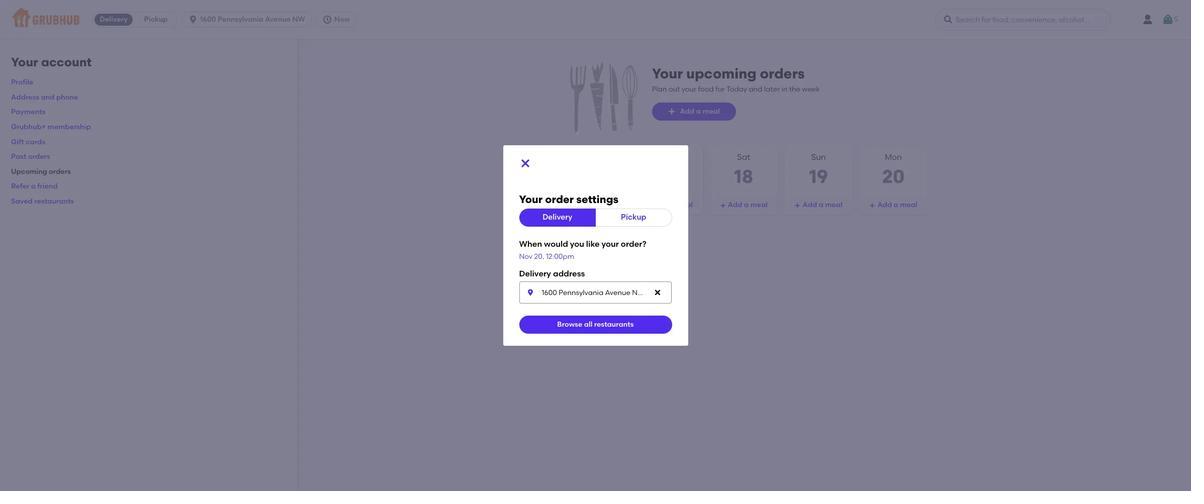 Task type: vqa. For each thing, say whether or not it's contained in the screenshot.
the left Grubhub plus flag logo
no



Task type: locate. For each thing, give the bounding box(es) containing it.
your up profile
[[11, 55, 38, 69]]

meal for fri
[[676, 201, 693, 209]]

a down 18
[[744, 201, 749, 209]]

now button
[[316, 12, 361, 28]]

1 horizontal spatial and
[[749, 85, 762, 93]]

refer a friend
[[11, 182, 58, 191]]

gift cards
[[11, 138, 45, 146]]

1 vertical spatial orders
[[28, 152, 50, 161]]

membership
[[48, 123, 91, 131]]

0 vertical spatial orders
[[760, 65, 805, 82]]

cards
[[26, 138, 45, 146]]

your left the order
[[519, 193, 543, 206]]

1 vertical spatial pickup button
[[595, 209, 672, 227]]

a down fri
[[669, 201, 674, 209]]

svg image inside 5 button
[[1162, 14, 1174, 26]]

later
[[764, 85, 780, 93]]

svg image for 5 button
[[1162, 14, 1174, 26]]

sat 18
[[734, 152, 753, 187]]

add a meal down fri
[[653, 201, 693, 209]]

profile link
[[11, 78, 33, 87]]

a down 20
[[894, 201, 898, 209]]

add a meal button for fri
[[635, 196, 703, 214]]

add a meal button for sun
[[784, 196, 853, 214]]

profile
[[11, 78, 33, 87]]

0 vertical spatial today
[[726, 85, 747, 93]]

0 horizontal spatial delivery
[[100, 15, 128, 24]]

meal
[[703, 107, 720, 116], [601, 201, 618, 209], [676, 201, 693, 209], [750, 201, 768, 209], [825, 201, 842, 209], [900, 201, 917, 209]]

your account
[[11, 55, 92, 69]]

0 horizontal spatial pickup
[[144, 15, 168, 24]]

a
[[696, 107, 701, 116], [31, 182, 36, 191], [594, 201, 599, 209], [669, 201, 674, 209], [744, 201, 749, 209], [819, 201, 823, 209], [894, 201, 898, 209]]

avenue
[[265, 15, 291, 24]]

svg image
[[1162, 14, 1174, 26], [668, 108, 676, 116], [519, 157, 531, 169], [720, 203, 726, 209], [653, 289, 661, 297]]

your for upcoming
[[652, 65, 683, 82]]

your upcoming orders plan out your food for today and later in the week
[[652, 65, 820, 93]]

upcoming orders link
[[11, 167, 71, 176]]

past orders
[[11, 152, 50, 161]]

0 vertical spatial pickup button
[[135, 12, 177, 28]]

add a meal button for sat
[[710, 196, 778, 214]]

a down "19"
[[819, 201, 823, 209]]

orders for past orders
[[28, 152, 50, 161]]

like
[[586, 239, 600, 249]]

svg image inside 1600 pennsylvania avenue nw button
[[188, 15, 198, 25]]

0 horizontal spatial your
[[11, 55, 38, 69]]

a for sat add a meal button
[[744, 201, 749, 209]]

12:00pm
[[546, 253, 574, 261]]

add a meal button for mon
[[859, 196, 928, 214]]

add a meal button down "19"
[[784, 196, 853, 214]]

today right for
[[726, 85, 747, 93]]

refer
[[11, 182, 29, 191]]

add a meal right the order
[[578, 201, 618, 209]]

a right the order
[[594, 201, 599, 209]]

main navigation navigation
[[0, 0, 1191, 39]]

pickup
[[144, 15, 168, 24], [621, 213, 646, 222]]

1 horizontal spatial your
[[519, 193, 543, 206]]

saved restaurants link
[[11, 197, 74, 206]]

svg image
[[188, 15, 198, 25], [322, 15, 332, 25], [943, 15, 953, 25], [570, 203, 576, 209], [645, 203, 651, 209], [795, 203, 801, 209], [869, 203, 875, 209], [526, 289, 534, 297]]

delivery inside main navigation "navigation"
[[100, 15, 128, 24]]

add a meal button
[[652, 103, 736, 121], [560, 196, 628, 214], [635, 196, 703, 214], [710, 196, 778, 214], [784, 196, 853, 214], [859, 196, 928, 214]]

browse all restaurants button
[[519, 316, 672, 334]]

your inside when would you like your order? nov 20, 12:00pm
[[602, 239, 619, 249]]

account
[[41, 55, 92, 69]]

add a meal
[[680, 107, 720, 116], [578, 201, 618, 209], [653, 201, 693, 209], [728, 201, 768, 209], [803, 201, 842, 209], [877, 201, 917, 209]]

and left the phone
[[41, 93, 55, 101]]

1 vertical spatial restaurants
[[594, 320, 634, 329]]

mon
[[885, 152, 902, 162]]

add a meal down 18
[[728, 201, 768, 209]]

address and phone link
[[11, 93, 78, 101]]

order?
[[621, 239, 646, 249]]

1 horizontal spatial pickup button
[[595, 209, 672, 227]]

add
[[680, 107, 694, 116], [578, 201, 593, 209], [653, 201, 667, 209], [728, 201, 742, 209], [803, 201, 817, 209], [877, 201, 892, 209]]

sun
[[811, 152, 826, 162]]

now
[[334, 15, 350, 24]]

orders up in in the right top of the page
[[760, 65, 805, 82]]

1 horizontal spatial restaurants
[[594, 320, 634, 329]]

0 horizontal spatial delivery button
[[93, 12, 135, 28]]

0 vertical spatial pickup
[[144, 15, 168, 24]]

address
[[553, 269, 585, 278]]

add a meal for fri
[[653, 201, 693, 209]]

0 horizontal spatial pickup button
[[135, 12, 177, 28]]

2 horizontal spatial your
[[652, 65, 683, 82]]

2 vertical spatial orders
[[49, 167, 71, 176]]

mon 20
[[882, 152, 905, 187]]

meal for sat
[[750, 201, 768, 209]]

restaurants down friend
[[34, 197, 74, 206]]

0 horizontal spatial your
[[602, 239, 619, 249]]

meal for mon
[[900, 201, 917, 209]]

for
[[715, 85, 725, 93]]

1600 pennsylvania avenue nw button
[[182, 12, 316, 28]]

today up settings
[[582, 152, 606, 162]]

1 vertical spatial today
[[582, 152, 606, 162]]

a for add a meal button on top of like
[[594, 201, 599, 209]]

1 vertical spatial pickup
[[621, 213, 646, 222]]

a for add a meal button associated with sun
[[819, 201, 823, 209]]

pickup inside main navigation "navigation"
[[144, 15, 168, 24]]

delivery button for bottom 'pickup' button
[[519, 209, 596, 227]]

saved restaurants
[[11, 197, 74, 206]]

orders for upcoming orders
[[49, 167, 71, 176]]

1 horizontal spatial your
[[682, 85, 696, 93]]

0 vertical spatial delivery
[[100, 15, 128, 24]]

in
[[782, 85, 788, 93]]

1 vertical spatial delivery
[[543, 213, 572, 222]]

add a meal button down 18
[[710, 196, 778, 214]]

0 horizontal spatial restaurants
[[34, 197, 74, 206]]

delivery button
[[93, 12, 135, 28], [519, 209, 596, 227]]

pickup button
[[135, 12, 177, 28], [595, 209, 672, 227]]

5
[[1174, 15, 1178, 24]]

nw
[[292, 15, 305, 24]]

orders
[[760, 65, 805, 82], [28, 152, 50, 161], [49, 167, 71, 176]]

orders up upcoming orders
[[28, 152, 50, 161]]

nov
[[519, 253, 533, 261]]

your
[[682, 85, 696, 93], [602, 239, 619, 249]]

and left later
[[749, 85, 762, 93]]

restaurants
[[34, 197, 74, 206], [594, 320, 634, 329]]

orders up friend
[[49, 167, 71, 176]]

gift
[[11, 138, 24, 146]]

past
[[11, 152, 26, 161]]

gift cards link
[[11, 138, 45, 146]]

delivery
[[100, 15, 128, 24], [543, 213, 572, 222]]

restaurants right all
[[594, 320, 634, 329]]

your for order
[[519, 193, 543, 206]]

pennsylvania
[[218, 15, 263, 24]]

your right out in the top right of the page
[[682, 85, 696, 93]]

add a meal button down food
[[652, 103, 736, 121]]

add a meal down "19"
[[803, 201, 842, 209]]

a for mon's add a meal button
[[894, 201, 898, 209]]

and
[[749, 85, 762, 93], [41, 93, 55, 101]]

add a meal button down fri
[[635, 196, 703, 214]]

1600 pennsylvania avenue nw
[[200, 15, 305, 24]]

add a meal button down 20
[[859, 196, 928, 214]]

your
[[11, 55, 38, 69], [652, 65, 683, 82], [519, 193, 543, 206]]

today inside the your upcoming orders plan out your food for today and later in the week
[[726, 85, 747, 93]]

your up out in the top right of the page
[[652, 65, 683, 82]]

20
[[882, 165, 905, 187]]

1 horizontal spatial delivery button
[[519, 209, 596, 227]]

today
[[726, 85, 747, 93], [582, 152, 606, 162]]

0 horizontal spatial and
[[41, 93, 55, 101]]

your inside the your upcoming orders plan out your food for today and later in the week
[[652, 65, 683, 82]]

your inside the your upcoming orders plan out your food for today and later in the week
[[682, 85, 696, 93]]

your right like
[[602, 239, 619, 249]]

1 vertical spatial delivery button
[[519, 209, 596, 227]]

add a meal for mon
[[877, 201, 917, 209]]

0 vertical spatial delivery button
[[93, 12, 135, 28]]

delivery address
[[519, 269, 585, 278]]

the
[[789, 85, 800, 93]]

1 vertical spatial your
[[602, 239, 619, 249]]

0 vertical spatial your
[[682, 85, 696, 93]]

add a meal down 20
[[877, 201, 917, 209]]

upcoming orders
[[11, 167, 71, 176]]

1 horizontal spatial today
[[726, 85, 747, 93]]

0 vertical spatial restaurants
[[34, 197, 74, 206]]

a down food
[[696, 107, 701, 116]]

fri
[[664, 152, 674, 162]]



Task type: describe. For each thing, give the bounding box(es) containing it.
grubhub+ membership
[[11, 123, 91, 131]]

payments link
[[11, 108, 45, 116]]

week
[[802, 85, 820, 93]]

your for account
[[11, 55, 38, 69]]

a for fri's add a meal button
[[669, 201, 674, 209]]

svg image for add a meal button below food
[[668, 108, 676, 116]]

add for sat
[[728, 201, 742, 209]]

plan
[[652, 85, 667, 93]]

Search Address search field
[[519, 282, 671, 304]]

address
[[11, 93, 39, 101]]

add for fri
[[653, 201, 667, 209]]

when
[[519, 239, 542, 249]]

address and phone
[[11, 93, 78, 101]]

and inside the your upcoming orders plan out your food for today and later in the week
[[749, 85, 762, 93]]

payments
[[11, 108, 45, 116]]

svg image inside 'now' button
[[322, 15, 332, 25]]

you
[[570, 239, 584, 249]]

refer a friend link
[[11, 182, 58, 191]]

grubhub+
[[11, 123, 46, 131]]

nov 20, 12:00pm link
[[519, 253, 574, 261]]

all
[[584, 320, 592, 329]]

grubhub+ membership link
[[11, 123, 91, 131]]

phone
[[56, 93, 78, 101]]

your order settings
[[519, 193, 619, 206]]

add a meal for sat
[[728, 201, 768, 209]]

18
[[734, 165, 753, 187]]

delivery button for top 'pickup' button
[[93, 12, 135, 28]]

upcoming
[[11, 167, 47, 176]]

would
[[544, 239, 568, 249]]

a right refer at the top
[[31, 182, 36, 191]]

sat
[[737, 152, 750, 162]]

add a meal down food
[[680, 107, 720, 116]]

out
[[669, 85, 680, 93]]

add for mon
[[877, 201, 892, 209]]

1 horizontal spatial pickup
[[621, 213, 646, 222]]

food
[[698, 85, 714, 93]]

5 button
[[1162, 11, 1178, 29]]

add for sun
[[803, 201, 817, 209]]

add a meal for sun
[[803, 201, 842, 209]]

settings
[[576, 193, 619, 206]]

1600
[[200, 15, 216, 24]]

1 horizontal spatial delivery
[[543, 213, 572, 222]]

sun 19
[[809, 152, 828, 187]]

browse all restaurants
[[557, 320, 634, 329]]

when would you like your order? nov 20, 12:00pm
[[519, 239, 646, 261]]

svg image for sat add a meal button
[[720, 203, 726, 209]]

browse
[[557, 320, 582, 329]]

0 horizontal spatial today
[[582, 152, 606, 162]]

past orders link
[[11, 152, 50, 161]]

a for add a meal button below food
[[696, 107, 701, 116]]

meal for sun
[[825, 201, 842, 209]]

add a meal button up like
[[560, 196, 628, 214]]

restaurants inside button
[[594, 320, 634, 329]]

order
[[545, 193, 574, 206]]

upcoming
[[686, 65, 757, 82]]

delivery
[[519, 269, 551, 278]]

orders inside the your upcoming orders plan out your food for today and later in the week
[[760, 65, 805, 82]]

20,
[[534, 253, 544, 261]]

friend
[[37, 182, 58, 191]]

saved
[[11, 197, 33, 206]]

19
[[809, 165, 828, 187]]



